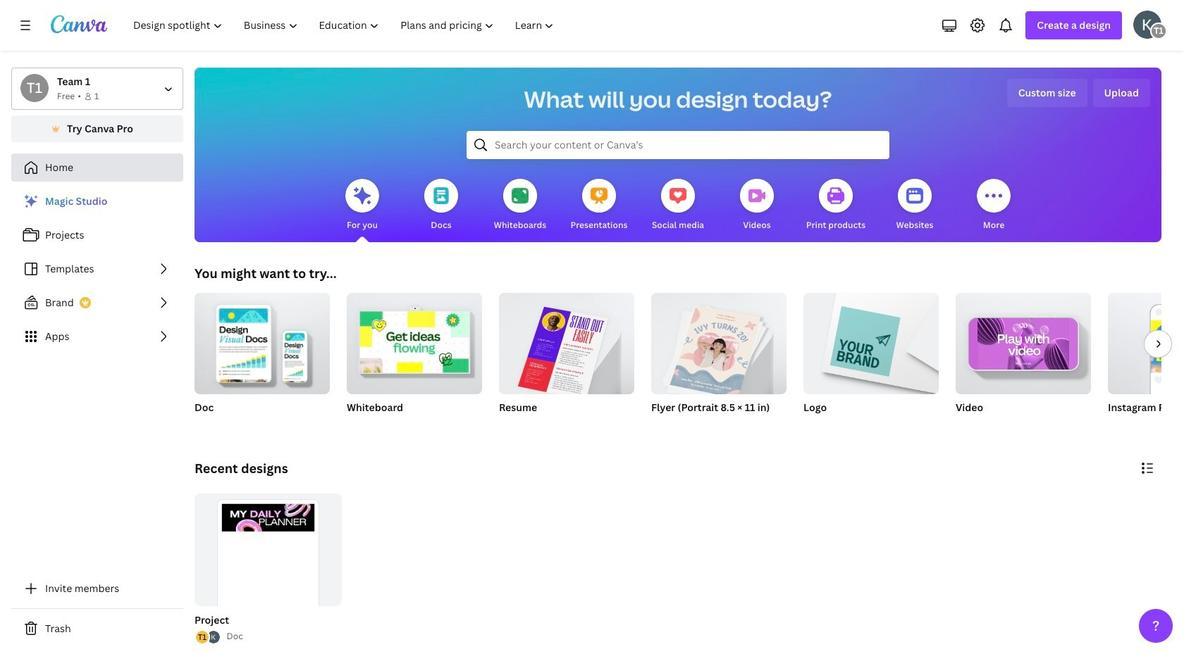 Task type: describe. For each thing, give the bounding box(es) containing it.
Search search field
[[495, 132, 861, 159]]

1 horizontal spatial list
[[195, 631, 221, 646]]

0 horizontal spatial list
[[11, 188, 183, 351]]

team 1 element inside the switch to another team button
[[20, 74, 49, 102]]



Task type: locate. For each thing, give the bounding box(es) containing it.
team 1 element
[[1151, 23, 1167, 39], [20, 74, 49, 102]]

1 horizontal spatial team 1 element
[[1151, 23, 1167, 39]]

1 vertical spatial team 1 element
[[20, 74, 49, 102]]

kendall parks image
[[1134, 11, 1162, 39]]

top level navigation element
[[124, 11, 566, 39]]

Switch to another team button
[[11, 68, 183, 110]]

list
[[11, 188, 183, 351], [195, 631, 221, 646]]

None search field
[[467, 131, 890, 159]]

team 1 image
[[20, 74, 49, 102]]

1 vertical spatial list
[[195, 631, 221, 646]]

0 vertical spatial list
[[11, 188, 183, 351]]

group
[[195, 288, 330, 433], [195, 288, 330, 395], [347, 288, 482, 433], [347, 288, 482, 395], [499, 288, 634, 433], [499, 288, 634, 401], [651, 288, 787, 433], [651, 288, 787, 399], [804, 293, 939, 433], [804, 293, 939, 395], [956, 293, 1091, 433], [1108, 293, 1184, 433], [192, 494, 342, 646], [195, 494, 342, 644]]

0 vertical spatial team 1 element
[[1151, 23, 1167, 39]]

team 1 image
[[1151, 23, 1167, 39]]

0 horizontal spatial team 1 element
[[20, 74, 49, 102]]



Task type: vqa. For each thing, say whether or not it's contained in the screenshot.
switch to another team button
yes



